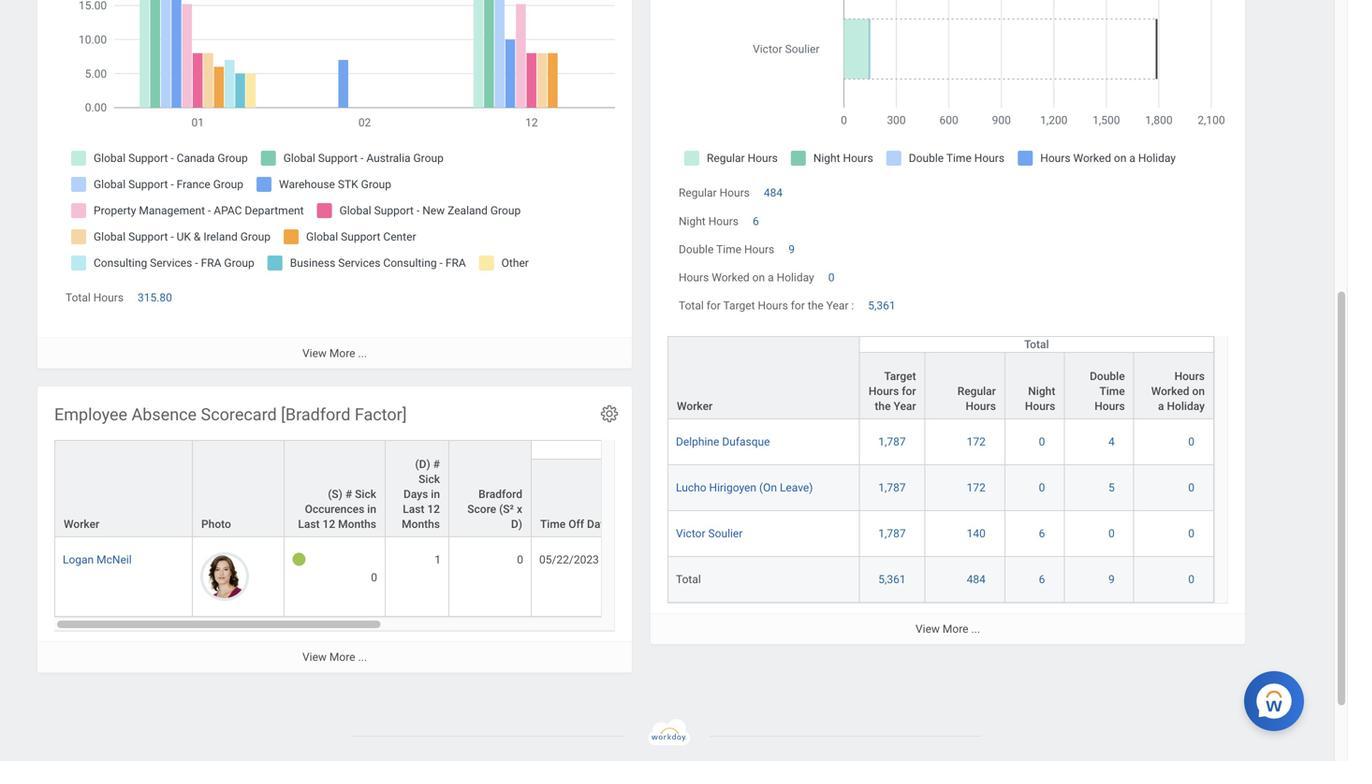 Task type: locate. For each thing, give the bounding box(es) containing it.
1 vertical spatial view
[[916, 623, 940, 636]]

0 vertical spatial regular
[[679, 187, 717, 200]]

1 horizontal spatial double time hours
[[1090, 370, 1126, 413]]

worker for photo
[[64, 518, 100, 531]]

total element
[[676, 569, 701, 586]]

double up total for target hours for the year :
[[679, 243, 714, 256]]

2 vertical spatial 1,787
[[879, 527, 906, 540]]

logan
[[63, 554, 94, 567]]

months
[[338, 518, 377, 531], [402, 518, 440, 531]]

target
[[724, 300, 756, 313], [885, 370, 917, 383]]

1 horizontal spatial double
[[1090, 370, 1126, 383]]

9 button
[[789, 242, 798, 257], [1109, 572, 1118, 587]]

double inside popup button
[[1090, 370, 1126, 383]]

a
[[768, 271, 774, 284], [1159, 400, 1165, 413]]

soulier
[[709, 527, 743, 540]]

in
[[431, 488, 440, 501], [367, 503, 377, 516]]

1 horizontal spatial worker button
[[669, 337, 860, 419]]

1 horizontal spatial 484 button
[[967, 572, 989, 587]]

2 vertical spatial view
[[303, 651, 327, 664]]

the left :
[[808, 300, 824, 313]]

view inside yearly hours workers summary element
[[916, 623, 940, 636]]

more for yearly hours workers summary element
[[943, 623, 969, 636]]

0 horizontal spatial last
[[298, 518, 320, 531]]

1 horizontal spatial the
[[875, 400, 891, 413]]

172 button down regular hours popup button
[[967, 435, 989, 450]]

worker button up mcneil
[[55, 441, 192, 537]]

double time hours
[[679, 243, 775, 256], [1090, 370, 1126, 413]]

0 horizontal spatial night hours
[[679, 215, 739, 228]]

time inside double time hours popup button
[[1100, 385, 1126, 398]]

1 vertical spatial regular
[[958, 385, 997, 398]]

logan mcneil
[[63, 554, 132, 567]]

hours worked on a holiday inside popup button
[[1152, 370, 1206, 413]]

0 horizontal spatial 12
[[323, 518, 336, 531]]

the
[[808, 300, 824, 313], [875, 400, 891, 413]]

1 vertical spatial on
[[1193, 385, 1206, 398]]

worker column header
[[54, 440, 193, 539]]

time off date
[[541, 518, 611, 531]]

more inside overtime trending by month element
[[330, 347, 356, 360]]

172 down regular hours popup button
[[967, 436, 986, 449]]

# right (d)
[[433, 458, 440, 471]]

view more ... for view more ... link related to overtime trending by month element
[[303, 347, 367, 360]]

absence
[[132, 405, 197, 425]]

0 vertical spatial target
[[724, 300, 756, 313]]

hours worked on a holiday right double time hours popup button
[[1152, 370, 1206, 413]]

0 horizontal spatial the
[[808, 300, 824, 313]]

12 down occurences
[[323, 518, 336, 531]]

worked up total for target hours for the year :
[[712, 271, 750, 284]]

yearly hours workers summary element
[[651, 0, 1246, 644]]

holiday right double time hours popup button
[[1168, 400, 1206, 413]]

in for days
[[431, 488, 440, 501]]

delphine
[[676, 436, 720, 449]]

# inside (s) # sick occurences in last 12 months
[[346, 488, 352, 501]]

overtime trending by month element
[[37, 0, 632, 368]]

view inside overtime trending by month element
[[303, 347, 327, 360]]

0 horizontal spatial night
[[679, 215, 706, 228]]

2 1,787 button from the top
[[879, 480, 909, 496]]

2 1,787 from the top
[[879, 481, 906, 495]]

worker
[[677, 400, 713, 413], [64, 518, 100, 531]]

employee absence scorecard [bradford factor] element
[[37, 387, 963, 673]]

1 horizontal spatial 484
[[967, 573, 986, 586]]

mcneil
[[97, 554, 132, 567]]

1 vertical spatial sick
[[355, 488, 377, 501]]

worker button
[[669, 337, 860, 419], [55, 441, 192, 537]]

night hours
[[679, 215, 739, 228], [1026, 385, 1056, 413]]

9
[[789, 243, 795, 256], [1109, 573, 1115, 586]]

1 1,787 button from the top
[[879, 435, 909, 450]]

1 vertical spatial 484 button
[[967, 572, 989, 587]]

484
[[764, 187, 783, 200], [967, 573, 986, 586]]

regular
[[679, 187, 717, 200], [958, 385, 997, 398]]

1 vertical spatial hours worked on a holiday
[[1152, 370, 1206, 413]]

0 horizontal spatial worker
[[64, 518, 100, 531]]

on
[[753, 271, 765, 284], [1193, 385, 1206, 398]]

1 vertical spatial #
[[346, 488, 352, 501]]

photo column header
[[193, 440, 285, 539]]

0 vertical spatial a
[[768, 271, 774, 284]]

photo button
[[193, 441, 284, 537]]

6 button
[[753, 214, 762, 229], [1039, 526, 1049, 541], [1039, 572, 1049, 587]]

2 horizontal spatial for
[[902, 385, 917, 398]]

1 vertical spatial double time hours
[[1090, 370, 1126, 413]]

2 vertical spatial 6
[[1039, 573, 1046, 586]]

0 vertical spatial off
[[735, 445, 750, 458]]

1 months from the left
[[338, 518, 377, 531]]

time
[[717, 243, 742, 256], [1100, 385, 1126, 398], [706, 445, 732, 458], [541, 518, 566, 531]]

1 vertical spatial 1,787 button
[[879, 480, 909, 496]]

0 horizontal spatial on
[[753, 271, 765, 284]]

row containing lucho hirigoyen (on leave)
[[668, 465, 1215, 511]]

view more ... link
[[37, 337, 632, 368], [651, 613, 1246, 644], [37, 642, 632, 673]]

172 up 140
[[967, 481, 986, 495]]

row containing victor soulier
[[668, 511, 1215, 557]]

sick
[[419, 473, 440, 486], [355, 488, 377, 501]]

9 button up total for target hours for the year :
[[789, 242, 798, 257]]

1 vertical spatial night hours
[[1026, 385, 1056, 413]]

last down occurences
[[298, 518, 320, 531]]

sick inside (d) # sick days in last 12 months
[[419, 473, 440, 486]]

0 horizontal spatial months
[[338, 518, 377, 531]]

worker button up dufasque
[[669, 337, 860, 419]]

0 vertical spatial worked
[[712, 271, 750, 284]]

in right days
[[431, 488, 440, 501]]

(s) # sick occurences in last 12 months
[[298, 488, 377, 531]]

off for date
[[569, 518, 585, 531]]

2 vertical spatial view more ...
[[303, 651, 367, 664]]

1 vertical spatial 5,361 button
[[879, 572, 909, 587]]

hours inside popup button
[[1026, 400, 1056, 413]]

172 button up 140
[[967, 480, 989, 496]]

row
[[668, 336, 1215, 420], [668, 352, 1215, 420], [668, 420, 1215, 465], [54, 440, 963, 539], [668, 465, 1215, 511], [668, 511, 1215, 557], [54, 538, 963, 618], [668, 557, 1215, 603]]

hours worked on a holiday up total for target hours for the year :
[[679, 271, 815, 284]]

1,787 button
[[879, 435, 909, 450], [879, 480, 909, 496], [879, 526, 909, 541]]

2 172 button from the top
[[967, 480, 989, 496]]

1 vertical spatial more
[[943, 623, 969, 636]]

0
[[829, 271, 835, 284], [1039, 436, 1046, 449], [1189, 436, 1195, 449], [1039, 481, 1046, 495], [1189, 481, 1195, 495], [1109, 527, 1115, 540], [1189, 527, 1195, 540], [517, 554, 524, 567], [371, 572, 378, 585], [1189, 573, 1195, 586]]

1 horizontal spatial on
[[1193, 385, 1206, 398]]

total inside popup button
[[1025, 338, 1050, 351]]

holiday
[[777, 271, 815, 284], [1168, 400, 1206, 413]]

1 vertical spatial the
[[875, 400, 891, 413]]

1 horizontal spatial year
[[894, 400, 917, 413]]

484 button
[[764, 186, 786, 201], [967, 572, 989, 587]]

regular hours
[[679, 187, 750, 200], [958, 385, 997, 413]]

9 button down 5 button
[[1109, 572, 1118, 587]]

9 up total for target hours for the year :
[[789, 243, 795, 256]]

0 vertical spatial 484 button
[[764, 186, 786, 201]]

worked inside popup button
[[1152, 385, 1190, 398]]

0 vertical spatial 172
[[967, 436, 986, 449]]

total for total hours
[[66, 291, 91, 305]]

in inside (s) # sick occurences in last 12 months
[[367, 503, 377, 516]]

1 horizontal spatial holiday
[[1168, 400, 1206, 413]]

0 horizontal spatial worker button
[[55, 441, 192, 537]]

... inside yearly hours workers summary element
[[972, 623, 981, 636]]

0 vertical spatial double
[[679, 243, 714, 256]]

0 vertical spatial holiday
[[777, 271, 815, 284]]

(s²
[[499, 503, 514, 516]]

photo
[[201, 518, 231, 531]]

0 horizontal spatial in
[[367, 503, 377, 516]]

0 vertical spatial 1,787 button
[[879, 435, 909, 450]]

time off details button
[[532, 441, 962, 459]]

0 vertical spatial year
[[827, 300, 849, 313]]

time off date button
[[532, 460, 623, 537]]

view for view more ... link related to overtime trending by month element
[[303, 347, 327, 360]]

1 vertical spatial target
[[885, 370, 917, 383]]

... inside overtime trending by month element
[[358, 347, 367, 360]]

1 1,787 from the top
[[879, 436, 906, 449]]

0 vertical spatial 6 button
[[753, 214, 762, 229]]

a right double time hours popup button
[[1159, 400, 1165, 413]]

0 horizontal spatial worked
[[712, 271, 750, 284]]

2 vertical spatial more
[[330, 651, 356, 664]]

# right (s)
[[346, 488, 352, 501]]

1 horizontal spatial worked
[[1152, 385, 1190, 398]]

worked right double time hours popup button
[[1152, 385, 1190, 398]]

worker inside column header
[[64, 518, 100, 531]]

0 vertical spatial night hours
[[679, 215, 739, 228]]

0 vertical spatial worker
[[677, 400, 713, 413]]

year
[[827, 300, 849, 313], [894, 400, 917, 413]]

0 horizontal spatial regular hours
[[679, 187, 750, 200]]

3 1,787 button from the top
[[879, 526, 909, 541]]

double time hours up total for target hours for the year :
[[679, 243, 775, 256]]

0 vertical spatial more
[[330, 347, 356, 360]]

row containing delphine dufasque
[[668, 420, 1215, 465]]

worker button inside column header
[[55, 441, 192, 537]]

...
[[358, 347, 367, 360], [972, 623, 981, 636], [358, 651, 367, 664]]

1 horizontal spatial off
[[735, 445, 750, 458]]

lucho
[[676, 481, 707, 495]]

for
[[707, 300, 721, 313], [791, 300, 805, 313], [902, 385, 917, 398]]

0 horizontal spatial for
[[707, 300, 721, 313]]

1 vertical spatial double
[[1090, 370, 1126, 383]]

315.80 button
[[138, 291, 175, 306]]

employee
[[54, 405, 127, 425]]

1 horizontal spatial worker
[[677, 400, 713, 413]]

more inside yearly hours workers summary element
[[943, 623, 969, 636]]

9 down 5 button
[[1109, 573, 1115, 586]]

0 horizontal spatial 9 button
[[789, 242, 798, 257]]

0 vertical spatial last
[[403, 503, 425, 516]]

172 button
[[967, 435, 989, 450], [967, 480, 989, 496]]

0 horizontal spatial #
[[346, 488, 352, 501]]

d)
[[511, 518, 523, 531]]

sick down (d)
[[419, 473, 440, 486]]

0 vertical spatial regular hours
[[679, 187, 750, 200]]

0 vertical spatial hours worked on a holiday
[[679, 271, 815, 284]]

(s) # sick occurences in last 12 months column header
[[285, 440, 386, 539]]

1 horizontal spatial a
[[1159, 400, 1165, 413]]

months inside (d) # sick days in last 12 months popup button
[[402, 518, 440, 531]]

... inside "employee absence scorecard [bradford factor]" element
[[358, 651, 367, 664]]

night hours inside popup button
[[1026, 385, 1056, 413]]

view more ...
[[303, 347, 367, 360], [916, 623, 981, 636], [303, 651, 367, 664]]

off for details
[[735, 445, 750, 458]]

1 vertical spatial 9
[[1109, 573, 1115, 586]]

1 horizontal spatial months
[[402, 518, 440, 531]]

# inside (d) # sick days in last 12 months
[[433, 458, 440, 471]]

last inside (d) # sick days in last 12 months
[[403, 503, 425, 516]]

172
[[967, 436, 986, 449], [967, 481, 986, 495]]

5,361
[[869, 300, 896, 313], [879, 573, 906, 586]]

last inside (s) # sick occurences in last 12 months
[[298, 518, 320, 531]]

hours
[[720, 187, 750, 200], [709, 215, 739, 228], [745, 243, 775, 256], [679, 271, 709, 284], [93, 291, 124, 305], [758, 300, 789, 313], [1175, 370, 1206, 383], [869, 385, 900, 398], [966, 400, 997, 413], [1026, 400, 1056, 413], [1095, 400, 1126, 413]]

worker up delphine
[[677, 400, 713, 413]]

last
[[403, 503, 425, 516], [298, 518, 320, 531]]

1 horizontal spatial in
[[431, 488, 440, 501]]

hours worked on a holiday button
[[1135, 353, 1214, 419]]

a up total for target hours for the year :
[[768, 271, 774, 284]]

5,361 button
[[869, 299, 899, 314], [879, 572, 909, 587]]

2 vertical spatial 6 button
[[1039, 572, 1049, 587]]

1 vertical spatial off
[[569, 518, 585, 531]]

1 horizontal spatial night
[[1029, 385, 1056, 398]]

1 vertical spatial in
[[367, 503, 377, 516]]

worked
[[712, 271, 750, 284], [1152, 385, 1190, 398]]

sick inside (s) # sick occurences in last 12 months
[[355, 488, 377, 501]]

0 vertical spatial on
[[753, 271, 765, 284]]

0 vertical spatial worker button
[[669, 337, 860, 419]]

1 172 button from the top
[[967, 435, 989, 450]]

1 horizontal spatial 9
[[1109, 573, 1115, 586]]

row containing logan mcneil
[[54, 538, 963, 618]]

1,787 button for delphine dufasque
[[879, 435, 909, 450]]

0 horizontal spatial hours worked on a holiday
[[679, 271, 815, 284]]

1,787 for delphine dufasque
[[879, 436, 906, 449]]

172 for 5
[[967, 481, 986, 495]]

1 vertical spatial night
[[1029, 385, 1056, 398]]

1 vertical spatial 5,361
[[879, 573, 906, 586]]

sick right (s)
[[355, 488, 377, 501]]

sick for occurences
[[355, 488, 377, 501]]

a inside hours worked on a holiday
[[1159, 400, 1165, 413]]

2 vertical spatial 1,787 button
[[879, 526, 909, 541]]

regular inside popup button
[[958, 385, 997, 398]]

total
[[66, 291, 91, 305], [679, 300, 704, 313], [1025, 338, 1050, 351], [676, 573, 701, 586]]

5
[[1109, 481, 1115, 495]]

year left :
[[827, 300, 849, 313]]

night hours button
[[1006, 353, 1064, 419]]

0 vertical spatial ...
[[358, 347, 367, 360]]

hours worked on a holiday
[[679, 271, 815, 284], [1152, 370, 1206, 413]]

leave)
[[780, 481, 814, 495]]

view more ... link for yearly hours workers summary element
[[651, 613, 1246, 644]]

6 for 1,787
[[1039, 527, 1046, 540]]

months down days
[[402, 518, 440, 531]]

1 vertical spatial holiday
[[1168, 400, 1206, 413]]

0 vertical spatial 484
[[764, 187, 783, 200]]

last down days
[[403, 503, 425, 516]]

3 1,787 from the top
[[879, 527, 906, 540]]

6 inside row
[[1039, 527, 1046, 540]]

on inside hours worked on a holiday
[[1193, 385, 1206, 398]]

0 vertical spatial view more ...
[[303, 347, 367, 360]]

months down occurences
[[338, 518, 377, 531]]

1 vertical spatial 1,787
[[879, 481, 906, 495]]

in for occurences
[[367, 503, 377, 516]]

0 button
[[829, 270, 838, 285], [1039, 435, 1049, 450], [1189, 435, 1198, 450], [1039, 480, 1049, 496], [1189, 480, 1198, 496], [1109, 526, 1118, 541], [1189, 526, 1198, 541], [1189, 572, 1198, 587]]

total inside overtime trending by month element
[[66, 291, 91, 305]]

time inside time off date popup button
[[541, 518, 566, 531]]

4 button
[[1109, 435, 1118, 450]]

details
[[753, 445, 788, 458]]

year left regular hours popup button
[[894, 400, 917, 413]]

double time hours up the 4
[[1090, 370, 1126, 413]]

6 button for 1,787
[[1039, 526, 1049, 541]]

months inside (s) # sick occurences in last 12 months
[[338, 518, 377, 531]]

lucho hirigoyen (on leave) link
[[676, 478, 814, 495]]

the inside target hours for the year
[[875, 400, 891, 413]]

view more ... inside yearly hours workers summary element
[[916, 623, 981, 636]]

0 vertical spatial 172 button
[[967, 435, 989, 450]]

0 vertical spatial #
[[433, 458, 440, 471]]

off
[[735, 445, 750, 458], [569, 518, 585, 531]]

the left regular hours popup button
[[875, 400, 891, 413]]

12 inside (d) # sick days in last 12 months
[[428, 503, 440, 516]]

view more ... inside overtime trending by month element
[[303, 347, 367, 360]]

hours inside target hours for the year
[[869, 385, 900, 398]]

... for view more ... link related to overtime trending by month element
[[358, 347, 367, 360]]

172 for 4
[[967, 436, 986, 449]]

12 for days
[[428, 503, 440, 516]]

1 horizontal spatial target
[[885, 370, 917, 383]]

2 months from the left
[[402, 518, 440, 531]]

worker up logan
[[64, 518, 100, 531]]

view
[[303, 347, 327, 360], [916, 623, 940, 636], [303, 651, 327, 664]]

0 horizontal spatial 9
[[789, 243, 795, 256]]

05/22/2023
[[540, 554, 599, 567]]

in right occurences
[[367, 503, 377, 516]]

12 down days
[[428, 503, 440, 516]]

1 vertical spatial view more ...
[[916, 623, 981, 636]]

more inside "employee absence scorecard [bradford factor]" element
[[330, 651, 356, 664]]

(d)
[[415, 458, 431, 471]]

2 172 from the top
[[967, 481, 986, 495]]

1 172 from the top
[[967, 436, 986, 449]]

1 horizontal spatial regular hours
[[958, 385, 997, 413]]

6
[[753, 215, 759, 228], [1039, 527, 1046, 540], [1039, 573, 1046, 586]]

in inside (d) # sick days in last 12 months
[[431, 488, 440, 501]]

9 for 9 button to the top
[[789, 243, 795, 256]]

1 horizontal spatial night hours
[[1026, 385, 1056, 413]]

last for occurences
[[298, 518, 320, 531]]

#
[[433, 458, 440, 471], [346, 488, 352, 501]]

view more ... for view more ... link associated with yearly hours workers summary element
[[916, 623, 981, 636]]

0 vertical spatial 5,361
[[869, 300, 896, 313]]

double up the 4
[[1090, 370, 1126, 383]]

holiday up total for target hours for the year :
[[777, 271, 815, 284]]

12 inside (s) # sick occurences in last 12 months
[[323, 518, 336, 531]]

view more ... link for overtime trending by month element
[[37, 337, 632, 368]]

5,361 button for total for target hours for the year :
[[869, 299, 899, 314]]

days
[[404, 488, 428, 501]]

0 vertical spatial sick
[[419, 473, 440, 486]]



Task type: vqa. For each thing, say whether or not it's contained in the screenshot.


Task type: describe. For each thing, give the bounding box(es) containing it.
time off date row
[[54, 459, 963, 538]]

:
[[852, 300, 855, 313]]

hirigoyen
[[710, 481, 757, 495]]

0 horizontal spatial 484 button
[[764, 186, 786, 201]]

months for days
[[402, 518, 440, 531]]

time off details
[[706, 445, 788, 458]]

worker for target hours for the year
[[677, 400, 713, 413]]

sick for days
[[419, 473, 440, 486]]

employee's photo (logan mcneil) image
[[200, 553, 249, 602]]

0 vertical spatial 6
[[753, 215, 759, 228]]

0 horizontal spatial target
[[724, 300, 756, 313]]

5,361 for total for target hours for the year :
[[869, 300, 896, 313]]

1
[[435, 554, 441, 567]]

x
[[517, 503, 523, 516]]

bradford score  (s² x d)
[[468, 488, 523, 531]]

more for overtime trending by month element
[[330, 347, 356, 360]]

worker button for target hours for the year
[[669, 337, 860, 419]]

total for total for target hours for the year :
[[679, 300, 704, 313]]

... for view more ... link associated with yearly hours workers summary element
[[972, 623, 981, 636]]

total for target hours for the year :
[[679, 300, 855, 313]]

target inside target hours for the year
[[885, 370, 917, 383]]

(d) # sick days in last 12 months
[[402, 458, 440, 531]]

victor
[[676, 527, 706, 540]]

view more ... inside "employee absence scorecard [bradford factor]" element
[[303, 651, 367, 664]]

(s) # sick occurences in last 12 months button
[[285, 441, 385, 537]]

# for (d)
[[433, 458, 440, 471]]

score
[[468, 503, 497, 516]]

target hours for the year button
[[861, 353, 925, 419]]

total for total element
[[676, 573, 701, 586]]

total button
[[861, 337, 1214, 352]]

hours inside popup button
[[1095, 400, 1126, 413]]

(d) # sick days in last 12 months button
[[386, 441, 449, 537]]

row containing target hours for the year
[[668, 352, 1215, 420]]

0 horizontal spatial 484
[[764, 187, 783, 200]]

172 button for 4
[[967, 435, 989, 450]]

night inside popup button
[[1029, 385, 1056, 398]]

172 button for 5
[[967, 480, 989, 496]]

(on
[[760, 481, 778, 495]]

1,787 for victor soulier
[[879, 527, 906, 540]]

0 horizontal spatial holiday
[[777, 271, 815, 284]]

5,361 button for total
[[879, 572, 909, 587]]

4
[[1109, 436, 1115, 449]]

# for (s)
[[346, 488, 352, 501]]

victor soulier link
[[676, 524, 743, 540]]

[bradford
[[281, 405, 351, 425]]

(d) # sick days in last 12 months column header
[[386, 440, 450, 539]]

bradford score  (s² x d) button
[[450, 441, 531, 537]]

dufasque
[[723, 436, 770, 449]]

date
[[587, 518, 611, 531]]

victor soulier
[[676, 527, 743, 540]]

last for days
[[403, 503, 425, 516]]

total hours
[[66, 291, 124, 305]]

1 horizontal spatial for
[[791, 300, 805, 313]]

1 vertical spatial 9 button
[[1109, 572, 1118, 587]]

1,787 button for victor soulier
[[879, 526, 909, 541]]

bradford
[[479, 488, 523, 501]]

bradford score  (s² x d) column header
[[450, 440, 532, 539]]

target hours for the year
[[869, 370, 917, 413]]

(s)
[[328, 488, 343, 501]]

holiday inside hours worked on a holiday
[[1168, 400, 1206, 413]]

occurences
[[305, 503, 365, 516]]

logan mcneil link
[[63, 550, 132, 567]]

worker button for photo
[[55, 441, 192, 537]]

view for view more ... link associated with yearly hours workers summary element
[[916, 623, 940, 636]]

5 button
[[1109, 480, 1118, 496]]

configure employee absence scorecard [bradford factor] image
[[600, 404, 620, 424]]

scorecard
[[201, 405, 277, 425]]

delphine dufasque
[[676, 436, 770, 449]]

double time hours button
[[1065, 353, 1134, 419]]

0 horizontal spatial double
[[679, 243, 714, 256]]

year inside target hours for the year
[[894, 400, 917, 413]]

315.80
[[138, 291, 172, 305]]

0 horizontal spatial a
[[768, 271, 774, 284]]

5,361 for total
[[879, 573, 906, 586]]

hours inside overtime trending by month element
[[93, 291, 124, 305]]

0 vertical spatial the
[[808, 300, 824, 313]]

delphine dufasque link
[[676, 432, 770, 449]]

factor]
[[355, 405, 407, 425]]

months for occurences
[[338, 518, 377, 531]]

double time hours inside popup button
[[1090, 370, 1126, 413]]

row containing time off details
[[54, 440, 963, 539]]

140 button
[[967, 526, 989, 541]]

6 button for 5,361
[[1039, 572, 1049, 587]]

regular hours button
[[926, 353, 1005, 419]]

9 for bottom 9 button
[[1109, 573, 1115, 586]]

6 for 5,361
[[1039, 573, 1046, 586]]

regular hours inside popup button
[[958, 385, 997, 413]]

1,787 for lucho hirigoyen (on leave)
[[879, 481, 906, 495]]

lucho hirigoyen (on leave)
[[676, 481, 814, 495]]

view inside "employee absence scorecard [bradford factor]" element
[[303, 651, 327, 664]]

time inside time off details popup button
[[706, 445, 732, 458]]

1,787 button for lucho hirigoyen (on leave)
[[879, 480, 909, 496]]

0 vertical spatial night
[[679, 215, 706, 228]]

employee absence scorecard [bradford factor]
[[54, 405, 407, 425]]

140
[[967, 527, 986, 540]]

for inside target hours for the year
[[902, 385, 917, 398]]

0 vertical spatial 9 button
[[789, 242, 798, 257]]

12 for occurences
[[323, 518, 336, 531]]

0 horizontal spatial double time hours
[[679, 243, 775, 256]]



